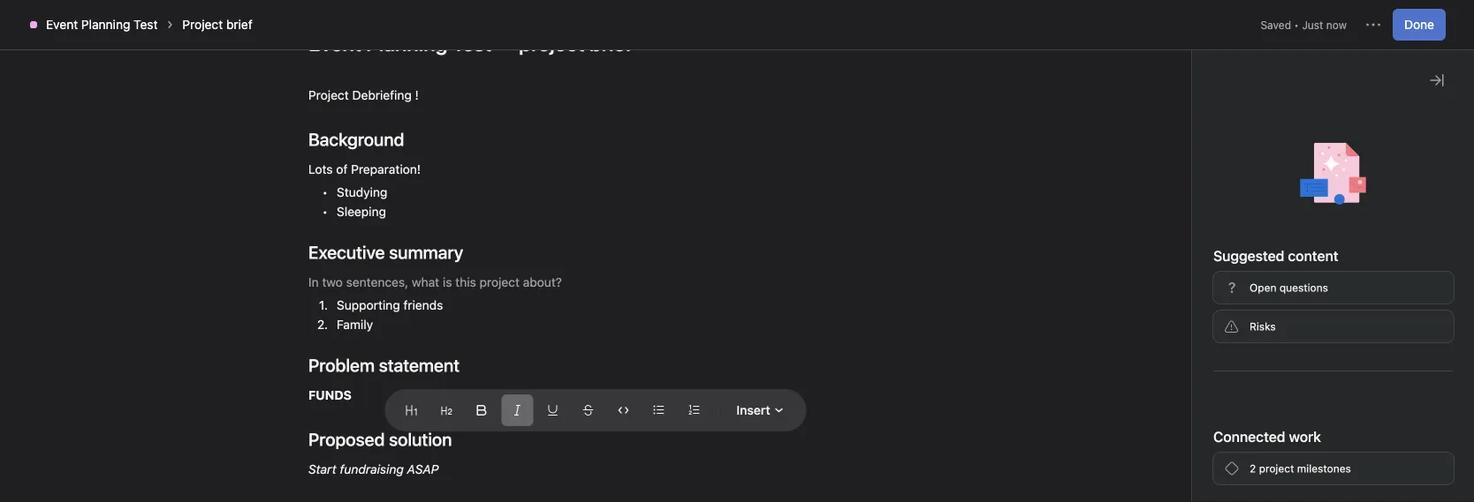 Task type: vqa. For each thing, say whether or not it's contained in the screenshot.
Background Lots of Preparation! background
yes



Task type: locate. For each thing, give the bounding box(es) containing it.
0 horizontal spatial project debriefing !
[[308, 88, 419, 103]]

perfect
[[1160, 268, 1201, 283]]

minutes inside update 2 minutes ago
[[1205, 461, 1245, 473]]

add milestone image
[[326, 472, 340, 486]]

minutes down update button
[[1205, 461, 1245, 473]]

now
[[1327, 19, 1347, 31], [369, 310, 389, 323]]

event
[[46, 17, 78, 32], [250, 261, 295, 282]]

milestones
[[1297, 463, 1351, 476]]

2 project milestones
[[1250, 463, 1351, 476]]

lots right friends
[[458, 288, 482, 302]]

0 vertical spatial project
[[182, 17, 223, 32]]

project left "brief"
[[182, 17, 223, 32]]

2 down bob link
[[1195, 319, 1201, 331]]

studying
[[337, 185, 387, 200]]

0 vertical spatial lots
[[308, 162, 333, 177]]

1 vertical spatial ago
[[1248, 461, 1267, 473]]

project
[[182, 17, 223, 32], [308, 88, 349, 103], [458, 244, 498, 258]]

project debriefing ! up calendar link
[[308, 88, 419, 103]]

1 vertical spatial project
[[308, 88, 349, 103]]

1 vertical spatial executive
[[458, 351, 521, 368]]

just right the •
[[1302, 19, 1324, 31]]

now left friends
[[369, 310, 389, 323]]

ago down open
[[1247, 319, 1266, 331]]

background for background lots of preparation!
[[458, 268, 537, 285]]

1 vertical spatial minutes
[[1205, 461, 1245, 473]]

billing
[[1357, 15, 1386, 27]]

saved • just now
[[1261, 19, 1347, 31]]

list box
[[529, 7, 953, 35]]

close image
[[1398, 475, 1412, 489]]

questions
[[1280, 282, 1328, 294]]

2
[[1195, 319, 1201, 331], [1196, 461, 1202, 473], [1250, 463, 1256, 476]]

1 horizontal spatial planning
[[299, 261, 368, 282]]

1 horizontal spatial test
[[372, 261, 406, 282]]

background inside document
[[308, 129, 404, 150]]

0 vertical spatial planning
[[81, 17, 130, 32]]

background
[[308, 129, 404, 150], [458, 268, 537, 285]]

0 horizontal spatial preparation!
[[351, 162, 421, 177]]

trial?
[[1283, 15, 1307, 27]]

new message
[[1213, 474, 1293, 489]]

1 horizontal spatial preparation!
[[500, 288, 570, 302]]

1 vertical spatial summary
[[525, 351, 586, 368]]

0 horizontal spatial test
[[134, 17, 158, 32]]

2 vertical spatial project
[[458, 244, 498, 258]]

1 horizontal spatial just
[[1302, 19, 1324, 31]]

0 vertical spatial minutes
[[1204, 319, 1244, 331]]

1 vertical spatial !
[[564, 244, 568, 258]]

project brief
[[289, 285, 386, 306]]

of up studying
[[336, 162, 348, 177]]

project debriefing ! inside document
[[308, 88, 419, 103]]

0 horizontal spatial of
[[336, 162, 348, 177]]

1 vertical spatial lots
[[458, 288, 482, 302]]

summary
[[389, 242, 463, 263], [525, 351, 586, 368]]

1 vertical spatial preparation!
[[500, 288, 570, 302]]

add billing info
[[1334, 15, 1408, 27]]

1 horizontal spatial debriefing
[[502, 244, 561, 258]]

test inside event planning test — project brief last edited just now
[[372, 261, 406, 282]]

lots of preparation! studying sleeping
[[308, 162, 421, 219]]

lots up key resources at the top left
[[308, 162, 333, 177]]

event for event planning test — project brief last edited just now
[[250, 261, 295, 282]]

test left —
[[372, 261, 406, 282]]

0 vertical spatial event
[[46, 17, 78, 32]]

1 horizontal spatial project debriefing !
[[458, 244, 568, 258]]

planning
[[81, 17, 130, 32], [299, 261, 368, 282]]

•
[[1294, 19, 1299, 31]]

1 vertical spatial test
[[372, 261, 406, 282]]

2 inside update 2 minutes ago
[[1196, 461, 1202, 473]]

0 vertical spatial test
[[134, 17, 158, 32]]

now inside event planning test — project brief last edited just now
[[369, 310, 389, 323]]

0 vertical spatial now
[[1327, 19, 1347, 31]]

1 horizontal spatial event
[[250, 261, 295, 282]]

!
[[415, 88, 419, 103], [564, 244, 568, 258]]

1 vertical spatial now
[[369, 310, 389, 323]]

—
[[410, 261, 425, 282]]

0 horizontal spatial project
[[182, 17, 223, 32]]

0 vertical spatial ago
[[1247, 319, 1266, 331]]

preparation!
[[351, 162, 421, 177], [500, 288, 570, 302]]

lots inside background lots of preparation!
[[458, 288, 482, 302]]

friends
[[403, 298, 443, 313]]

ago inside update 2 minutes ago
[[1248, 461, 1267, 473]]

1 vertical spatial update
[[1166, 437, 1214, 454]]

just
[[1302, 19, 1324, 31], [345, 310, 366, 323]]

latest status update element
[[1145, 196, 1452, 348]]

0 vertical spatial preparation!
[[351, 162, 421, 177]]

update up "new message"
[[1166, 437, 1214, 454]]

1 vertical spatial of
[[486, 288, 497, 302]]

done
[[1404, 17, 1435, 32]]

bulleted list image
[[654, 406, 664, 416]]

update
[[1160, 219, 1208, 236], [1166, 437, 1214, 454]]

summary up friends
[[389, 242, 463, 263]]

ago inside bob 2 minutes ago
[[1247, 319, 1266, 331]]

timeline
[[277, 111, 326, 126]]

project up timeline
[[308, 88, 349, 103]]

1 horizontal spatial lots
[[458, 288, 482, 302]]

0 horizontal spatial just
[[345, 310, 366, 323]]

0 vertical spatial executive
[[308, 242, 385, 263]]

0 horizontal spatial !
[[415, 88, 419, 103]]

on track
[[1145, 159, 1212, 180]]

0 horizontal spatial summary
[[389, 242, 463, 263]]

executive summary down sleeping
[[308, 242, 463, 263]]

now left "billing"
[[1327, 19, 1347, 31]]

add billing info button
[[1326, 9, 1416, 34]]

project debriefing !
[[308, 88, 419, 103], [458, 244, 568, 258]]

executive down sleeping
[[308, 242, 385, 263]]

test left project brief
[[134, 17, 158, 32]]

what's in my trial? button
[[1207, 9, 1315, 34]]

update for update 2 minutes ago
[[1166, 437, 1214, 454]]

debriefing
[[352, 88, 412, 103], [502, 244, 561, 258]]

0 horizontal spatial event
[[46, 17, 78, 32]]

risks
[[1250, 321, 1276, 333]]

0 vertical spatial !
[[415, 88, 419, 103]]

summary inside document
[[389, 242, 463, 263]]

1 vertical spatial planning
[[299, 261, 368, 282]]

background for background
[[308, 129, 404, 150]]

open questions
[[1250, 282, 1328, 294]]

0 vertical spatial background
[[308, 129, 404, 150]]

insert
[[737, 403, 770, 418]]

1 vertical spatial just
[[345, 310, 366, 323]]

close image
[[1430, 73, 1444, 88]]

0 horizontal spatial lots
[[308, 162, 333, 177]]

event planning test — project brief last edited just now
[[250, 261, 425, 323]]

solution
[[389, 430, 452, 450]]

1 horizontal spatial project
[[308, 88, 349, 103]]

ago for bob
[[1247, 319, 1266, 331]]

debriefing up calendar link
[[352, 88, 412, 103]]

background down calendar link
[[308, 129, 404, 150]]

2 down update button
[[1196, 461, 1202, 473]]

supporting friends family
[[337, 298, 443, 332]]

update inside update 2 minutes ago
[[1166, 437, 1214, 454]]

supporting
[[337, 298, 400, 313]]

0 vertical spatial project debriefing !
[[308, 88, 419, 103]]

proposed
[[308, 430, 385, 450]]

1 vertical spatial event
[[250, 261, 295, 282]]

1 vertical spatial background
[[458, 268, 537, 285]]

minutes down bob link
[[1204, 319, 1244, 331]]

ago
[[1247, 319, 1266, 331], [1248, 461, 1267, 473]]

0 vertical spatial summary
[[389, 242, 463, 263]]

bob 2 minutes ago
[[1195, 301, 1266, 331]]

0 vertical spatial just
[[1302, 19, 1324, 31]]

summary up underline image
[[525, 351, 586, 368]]

1 vertical spatial project debriefing !
[[458, 244, 568, 258]]

minutes inside bob 2 minutes ago
[[1204, 319, 1244, 331]]

0 vertical spatial executive summary
[[308, 242, 463, 263]]

1 horizontal spatial of
[[486, 288, 497, 302]]

1 horizontal spatial background
[[458, 268, 537, 285]]

background inside background lots of preparation!
[[458, 268, 537, 285]]

executive
[[308, 242, 385, 263], [458, 351, 521, 368]]

2 inside bob 2 minutes ago
[[1195, 319, 1201, 331]]

update up summary
[[1160, 219, 1208, 236]]

event planning test link
[[46, 17, 158, 32]]

summary perfect
[[1160, 249, 1218, 283]]

of
[[336, 162, 348, 177], [486, 288, 497, 302]]

of inside lots of preparation! studying sleeping
[[336, 162, 348, 177]]

preparation! inside lots of preparation! studying sleeping
[[351, 162, 421, 177]]

1 horizontal spatial summary
[[525, 351, 586, 368]]

0 vertical spatial update
[[1160, 219, 1208, 236]]

my
[[1265, 15, 1280, 27]]

document
[[266, 86, 925, 480]]

italics image
[[512, 406, 523, 416]]

event inside event planning test — project brief last edited just now
[[250, 261, 295, 282]]

0 vertical spatial debriefing
[[352, 88, 412, 103]]

project
[[1259, 463, 1294, 476]]

heading 1 image
[[406, 406, 417, 416]]

just down the project brief
[[345, 310, 366, 323]]

0 horizontal spatial debriefing
[[352, 88, 412, 103]]

ago up "new message"
[[1248, 461, 1267, 473]]

project up background lots of preparation!
[[458, 244, 498, 258]]

funds
[[308, 388, 352, 403]]

background right —
[[458, 268, 537, 285]]

start
[[308, 463, 336, 477]]

brief
[[226, 17, 253, 32]]

minutes
[[1204, 319, 1244, 331], [1205, 461, 1245, 473]]

timeline link
[[263, 109, 326, 128]]

of right friends
[[486, 288, 497, 302]]

executive up bold icon at the left bottom of page
[[458, 351, 521, 368]]

lots
[[308, 162, 333, 177], [458, 288, 482, 302]]

executive summary up italics image
[[458, 351, 586, 368]]

debriefing up background lots of preparation!
[[502, 244, 561, 258]]

problem
[[308, 355, 375, 376]]

just inside event planning test — project brief last edited just now
[[345, 310, 366, 323]]

0 horizontal spatial background
[[308, 129, 404, 150]]

underline image
[[547, 406, 558, 416]]

0 horizontal spatial now
[[369, 310, 389, 323]]

open
[[1250, 282, 1277, 294]]

0 horizontal spatial planning
[[81, 17, 130, 32]]

0 vertical spatial of
[[336, 162, 348, 177]]

key resources
[[231, 200, 343, 221]]

planning inside event planning test — project brief last edited just now
[[299, 261, 368, 282]]

project debriefing ! up background lots of preparation!
[[458, 244, 568, 258]]

test
[[134, 17, 158, 32], [372, 261, 406, 282]]

minutes for bob
[[1204, 319, 1244, 331]]

0 horizontal spatial executive
[[308, 242, 385, 263]]

executive summary
[[308, 242, 463, 263], [458, 351, 586, 368]]

update inside latest status update element
[[1160, 219, 1208, 236]]

2 horizontal spatial project
[[458, 244, 498, 258]]



Task type: describe. For each thing, give the bounding box(es) containing it.
calendar link
[[347, 109, 414, 128]]

expand new message image
[[1370, 475, 1384, 489]]

planning for event planning test
[[81, 17, 130, 32]]

last
[[286, 310, 307, 323]]

insert button
[[725, 395, 796, 427]]

start fundraising asap
[[308, 463, 439, 477]]

1 horizontal spatial executive
[[458, 351, 521, 368]]

lots inside lots of preparation! studying sleeping
[[308, 162, 333, 177]]

ago for update
[[1248, 461, 1267, 473]]

what's
[[1215, 15, 1250, 27]]

minutes for update
[[1205, 461, 1245, 473]]

event for event planning test
[[46, 17, 78, 32]]

planning for event planning test — project brief last edited just now
[[299, 261, 368, 282]]

problem statement
[[308, 355, 460, 376]]

event planning test
[[46, 17, 158, 32]]

bold image
[[477, 406, 487, 416]]

background lots of preparation!
[[458, 268, 570, 302]]

numbered list image
[[689, 406, 699, 416]]

project inside document
[[308, 88, 349, 103]]

milestones
[[231, 468, 317, 489]]

code image
[[618, 406, 629, 416]]

suggested content
[[1214, 248, 1339, 265]]

done button
[[1393, 9, 1446, 41]]

document containing background
[[266, 86, 925, 480]]

connected work
[[1214, 429, 1321, 446]]

test for event planning test
[[134, 17, 158, 32]]

summary
[[1160, 249, 1218, 263]]

2 for bob
[[1195, 319, 1201, 331]]

in
[[1253, 15, 1262, 27]]

1 horizontal spatial now
[[1327, 19, 1347, 31]]

proposed solution
[[308, 430, 452, 450]]

fundraising
[[340, 463, 404, 477]]

info
[[1389, 15, 1408, 27]]

1 horizontal spatial !
[[564, 244, 568, 258]]

more actions for project brief image
[[1366, 18, 1381, 32]]

project brief
[[182, 17, 253, 32]]

statement
[[379, 355, 460, 376]]

heading 2 image
[[441, 406, 452, 416]]

calendar
[[361, 111, 414, 126]]

1 vertical spatial debriefing
[[502, 244, 561, 258]]

2 left project
[[1250, 463, 1256, 476]]

update button
[[1166, 437, 1267, 454]]

bob
[[1195, 301, 1218, 316]]

update for update
[[1160, 219, 1208, 236]]

2 for update
[[1196, 461, 1202, 473]]

asap
[[407, 463, 439, 477]]

family
[[337, 318, 373, 332]]

of inside background lots of preparation!
[[486, 288, 497, 302]]

bob link
[[1195, 301, 1218, 316]]

debriefing inside document
[[352, 88, 412, 103]]

sleeping
[[337, 205, 386, 219]]

strikethrough image
[[583, 406, 593, 416]]

0 likes. click to like this task image
[[1418, 309, 1432, 324]]

test for event planning test — project brief last edited just now
[[372, 261, 406, 282]]

1 vertical spatial executive summary
[[458, 351, 586, 368]]

add
[[1334, 15, 1354, 27]]

update 2 minutes ago
[[1166, 437, 1267, 473]]

what's in my trial?
[[1215, 15, 1307, 27]]

edited
[[310, 310, 342, 323]]

preparation! inside background lots of preparation!
[[500, 288, 570, 302]]

executive summary inside document
[[308, 242, 463, 263]]

saved
[[1261, 19, 1291, 31]]



